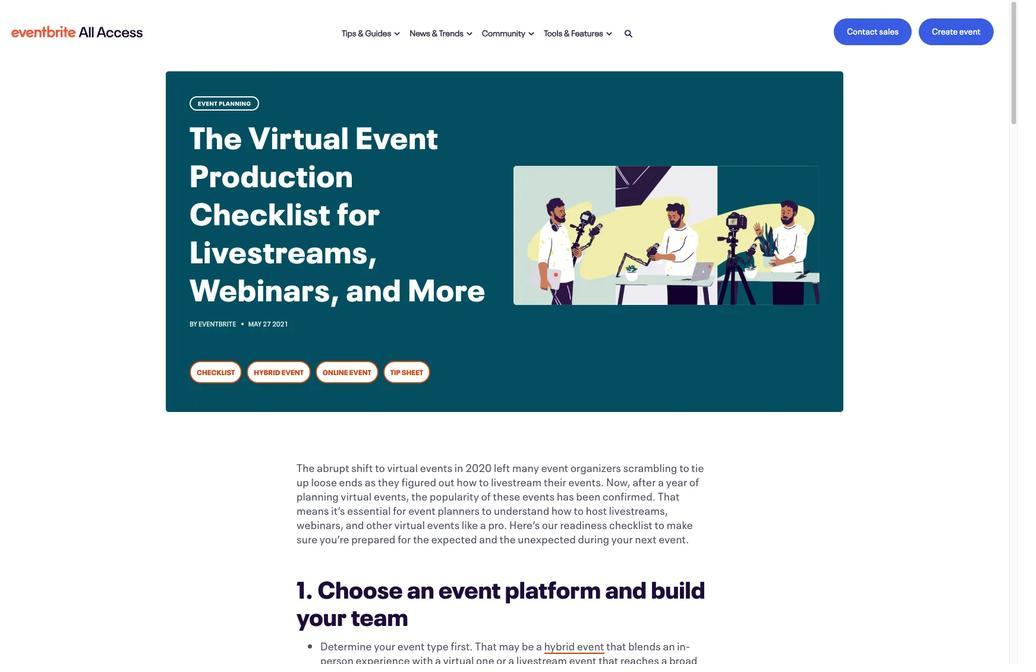Task type: describe. For each thing, give the bounding box(es) containing it.
during
[[578, 530, 610, 546]]

to left host on the bottom
[[574, 502, 584, 517]]

after
[[633, 473, 656, 489]]

that left blends
[[607, 637, 627, 653]]

hybrid
[[545, 637, 575, 653]]

like
[[462, 516, 478, 532]]

and inside event planning the virtual event production checklist for livestreams, webinars, and more
[[346, 263, 402, 309]]

livestreams,
[[610, 502, 669, 517]]

create event
[[933, 24, 981, 36]]

arrow image for trends
[[467, 32, 473, 36]]

scrambling
[[624, 459, 678, 474]]

sure
[[297, 530, 318, 546]]

event inside 'link'
[[350, 366, 372, 377]]

by eventbrite
[[190, 319, 238, 328]]

online
[[323, 366, 348, 377]]

left
[[494, 459, 511, 474]]

in-
[[678, 637, 691, 653]]

with
[[412, 652, 433, 664]]

as
[[365, 473, 376, 489]]

one
[[477, 652, 495, 664]]

virtual up events,
[[387, 459, 418, 474]]

production
[[190, 149, 354, 195]]

the right events,
[[412, 488, 428, 503]]

an for in-
[[663, 637, 676, 653]]

tip sheet link
[[384, 361, 431, 383]]

virtual
[[249, 111, 350, 157]]

by eventbrite link
[[190, 319, 238, 328]]

next
[[636, 530, 657, 546]]

loose
[[311, 473, 337, 489]]

0 vertical spatial events
[[420, 459, 453, 474]]

& for news
[[432, 26, 438, 38]]

arrow image inside "community" link
[[529, 32, 535, 36]]

27
[[263, 319, 271, 328]]

more
[[408, 263, 486, 309]]

a right with
[[436, 652, 441, 664]]

community link
[[478, 19, 540, 45]]

webinars,
[[297, 516, 344, 532]]

tips
[[342, 26, 357, 38]]

hybrid event link
[[247, 361, 311, 383]]

0 horizontal spatial how
[[457, 473, 477, 489]]

by
[[190, 319, 197, 328]]

tie
[[692, 459, 705, 474]]

features
[[572, 26, 604, 38]]

up
[[297, 473, 309, 489]]

may 27 2021
[[248, 319, 289, 328]]

expected
[[432, 530, 477, 546]]

virtual down shift
[[341, 488, 372, 503]]

ends
[[339, 473, 363, 489]]

checklist
[[610, 516, 653, 532]]

that inside the abrupt shift to virtual events in 2020 left many event organizers scrambling to tie up loose ends as they figured out how to livestream their events. now, after a year of planning virtual events, the popularity of these events has been confirmed. that means it's essential for event planners to understand how to host livestreams, webinars, and other virtual events like a pro. here's our readiness checklist to make sure you're prepared for the expected and the unexpected during your next event.
[[658, 488, 680, 503]]

organizers
[[571, 459, 622, 474]]

popularity
[[430, 488, 479, 503]]

the down understand
[[500, 530, 516, 546]]

search icon image
[[625, 30, 633, 38]]

essential
[[348, 502, 391, 517]]

contact sales link
[[835, 18, 913, 45]]

here's
[[510, 516, 540, 532]]

may
[[499, 637, 520, 653]]

event.
[[659, 530, 690, 546]]

your inside the abrupt shift to virtual events in 2020 left many event organizers scrambling to tie up loose ends as they figured out how to livestream their events. now, after a year of planning virtual events, the popularity of these events has been confirmed. that means it's essential for event planners to understand how to host livestreams, webinars, and other virtual events like a pro. here's our readiness checklist to make sure you're prepared for the expected and the unexpected during your next event.
[[612, 530, 633, 546]]

determine your event type first. that may be a hybrid event
[[321, 637, 605, 653]]

abrupt
[[317, 459, 350, 474]]

confirmed.
[[603, 488, 656, 503]]

checklist link
[[190, 361, 242, 383]]

livestreams,
[[190, 225, 378, 271]]

choose
[[318, 570, 403, 605]]

1 vertical spatial events
[[523, 488, 555, 503]]

arrow image
[[607, 32, 613, 36]]

1 vertical spatial for
[[393, 502, 407, 517]]

webinars,
[[190, 263, 340, 309]]

livestream inside the abrupt shift to virtual events in 2020 left many event organizers scrambling to tie up loose ends as they figured out how to livestream their events. now, after a year of planning virtual events, the popularity of these events has been confirmed. that means it's essential for event planners to understand how to host livestreams, webinars, and other virtual events like a pro. here's our readiness checklist to make sure you're prepared for the expected and the unexpected during your next event.
[[491, 473, 542, 489]]

determine
[[321, 637, 372, 653]]

the inside event planning the virtual event production checklist for livestreams, webinars, and more
[[190, 111, 242, 157]]

that blends an in- person experience with a virtual one or a livestream event that reaches a broa
[[321, 637, 698, 664]]

other
[[366, 516, 393, 532]]

tips & guides link
[[337, 19, 405, 45]]

make
[[667, 516, 694, 532]]

sheet
[[402, 366, 424, 377]]

has
[[557, 488, 575, 503]]

the inside the abrupt shift to virtual events in 2020 left many event organizers scrambling to tie up loose ends as they figured out how to livestream their events. now, after a year of planning virtual events, the popularity of these events has been confirmed. that means it's essential for event planners to understand how to host livestreams, webinars, and other virtual events like a pro. here's our readiness checklist to make sure you're prepared for the expected and the unexpected during your next event.
[[297, 459, 315, 474]]

0 vertical spatial event
[[198, 99, 218, 107]]

contact sales
[[848, 24, 900, 36]]

the abrupt shift to virtual events in 2020 left many event organizers scrambling to tie up loose ends as they figured out how to livestream their events. now, after a year of planning virtual events, the popularity of these events has been confirmed. that means it's essential for event planners to understand how to host livestreams, webinars, and other virtual events like a pro. here's our readiness checklist to make sure you're prepared for the expected and the unexpected during your next event.
[[297, 459, 705, 546]]

host
[[586, 502, 607, 517]]

event inside that blends an in- person experience with a virtual one or a livestream event that reaches a broa
[[570, 652, 597, 664]]

logo eventbrite image
[[10, 21, 145, 43]]

now,
[[607, 473, 631, 489]]

to right shift
[[375, 459, 385, 474]]

an for event
[[407, 570, 435, 605]]

you're
[[320, 530, 350, 546]]

events.
[[569, 473, 605, 489]]



Task type: locate. For each thing, give the bounding box(es) containing it.
sales
[[880, 24, 900, 36]]

1 vertical spatial your
[[297, 597, 347, 632]]

1 horizontal spatial &
[[432, 26, 438, 38]]

2 vertical spatial events
[[428, 516, 460, 532]]

0 vertical spatial for
[[337, 187, 381, 233]]

the
[[412, 488, 428, 503], [413, 530, 430, 546], [500, 530, 516, 546]]

these
[[493, 488, 521, 503]]

0 horizontal spatial your
[[297, 597, 347, 632]]

hybrid
[[254, 366, 280, 377]]

events left like
[[428, 516, 460, 532]]

arrow image inside the news & trends link
[[467, 32, 473, 36]]

virtual left one
[[444, 652, 474, 664]]

1 vertical spatial event
[[356, 111, 439, 157]]

the
[[190, 111, 242, 157], [297, 459, 315, 474]]

& right news
[[432, 26, 438, 38]]

0 vertical spatial your
[[612, 530, 633, 546]]

type
[[427, 637, 449, 653]]

hybrid event link
[[545, 637, 605, 654]]

reaches
[[621, 652, 660, 664]]

& for tips
[[358, 26, 364, 38]]

an
[[407, 570, 435, 605], [663, 637, 676, 653]]

checklist inside event planning the virtual event production checklist for livestreams, webinars, and more
[[190, 187, 331, 233]]

your up determine
[[297, 597, 347, 632]]

or
[[497, 652, 507, 664]]

0 vertical spatial planning
[[219, 99, 251, 107]]

1 horizontal spatial planning
[[297, 488, 339, 503]]

0 horizontal spatial that
[[475, 637, 497, 653]]

your left next
[[612, 530, 633, 546]]

events,
[[374, 488, 410, 503]]

0 horizontal spatial planning
[[219, 99, 251, 107]]

0 horizontal spatial arrow image
[[395, 32, 401, 36]]

may
[[248, 319, 262, 328]]

how right out
[[457, 473, 477, 489]]

1 horizontal spatial event
[[356, 111, 439, 157]]

0 vertical spatial checklist
[[190, 187, 331, 233]]

0 vertical spatial how
[[457, 473, 477, 489]]

build
[[652, 570, 706, 605]]

hybrid event
[[254, 366, 304, 377]]

1 vertical spatial how
[[552, 502, 572, 517]]

news & trends
[[410, 26, 464, 38]]

year
[[667, 473, 688, 489]]

to right like
[[482, 502, 492, 517]]

team
[[351, 597, 409, 632]]

& for tools
[[564, 26, 570, 38]]

person
[[321, 652, 354, 664]]

2 horizontal spatial your
[[612, 530, 633, 546]]

planners
[[438, 502, 480, 517]]

arrow image left 'tools'
[[529, 32, 535, 36]]

1 horizontal spatial the
[[297, 459, 315, 474]]

first.
[[451, 637, 473, 653]]

platform
[[505, 570, 601, 605]]

trends
[[440, 26, 464, 38]]

create event link
[[920, 18, 994, 45]]

virtual inside that blends an in- person experience with a virtual one or a livestream event that reaches a broa
[[444, 652, 474, 664]]

1 vertical spatial an
[[663, 637, 676, 653]]

a right be
[[537, 637, 543, 653]]

a right "or"
[[509, 652, 515, 664]]

event planning the virtual event production checklist for livestreams, webinars, and more
[[190, 99, 486, 309]]

2 horizontal spatial &
[[564, 26, 570, 38]]

checklist
[[190, 187, 331, 233], [197, 366, 235, 377]]

the left expected
[[413, 530, 430, 546]]

to left left
[[479, 473, 489, 489]]

& right tips
[[358, 26, 364, 38]]

0 vertical spatial the
[[190, 111, 242, 157]]

a
[[659, 473, 665, 489], [481, 516, 487, 532], [537, 637, 543, 653], [436, 652, 441, 664], [509, 652, 515, 664], [662, 652, 668, 664]]

tip
[[391, 366, 401, 377]]

and inside "1. choose an event platform and build your team"
[[606, 570, 647, 605]]

eventbrite
[[199, 319, 236, 328]]

readiness
[[561, 516, 608, 532]]

planning inside the abrupt shift to virtual events in 2020 left many event organizers scrambling to tie up loose ends as they figured out how to livestream their events. now, after a year of planning virtual events, the popularity of these events has been confirmed. that means it's essential for event planners to understand how to host livestreams, webinars, and other virtual events like a pro. here's our readiness checklist to make sure you're prepared for the expected and the unexpected during your next event.
[[297, 488, 339, 503]]

to left make
[[655, 516, 665, 532]]

it's
[[331, 502, 345, 517]]

your
[[612, 530, 633, 546], [297, 597, 347, 632], [374, 637, 396, 653]]

understand
[[494, 502, 550, 517]]

0 horizontal spatial the
[[190, 111, 242, 157]]

0 horizontal spatial &
[[358, 26, 364, 38]]

that
[[607, 637, 627, 653], [599, 652, 619, 664]]

in
[[455, 459, 464, 474]]

event
[[198, 99, 218, 107], [356, 111, 439, 157]]

1 vertical spatial the
[[297, 459, 315, 474]]

event planning link
[[190, 96, 260, 111]]

an down expected
[[407, 570, 435, 605]]

figured
[[402, 473, 437, 489]]

the left abrupt
[[297, 459, 315, 474]]

and
[[346, 263, 402, 309], [346, 516, 364, 532], [480, 530, 498, 546], [606, 570, 647, 605]]

our
[[542, 516, 558, 532]]

0 horizontal spatial event
[[198, 99, 218, 107]]

1.
[[297, 570, 314, 605]]

1 horizontal spatial of
[[690, 473, 700, 489]]

1 vertical spatial planning
[[297, 488, 339, 503]]

1 horizontal spatial your
[[374, 637, 396, 653]]

a right like
[[481, 516, 487, 532]]

arrow image for guides
[[395, 32, 401, 36]]

arrow image right guides
[[395, 32, 401, 36]]

& right 'tools'
[[564, 26, 570, 38]]

3 & from the left
[[564, 26, 570, 38]]

prepared
[[352, 530, 396, 546]]

tools & features
[[544, 26, 604, 38]]

2 vertical spatial your
[[374, 637, 396, 653]]

an inside "1. choose an event platform and build your team"
[[407, 570, 435, 605]]

events left has
[[523, 488, 555, 503]]

2 horizontal spatial arrow image
[[529, 32, 535, 36]]

1 horizontal spatial that
[[658, 488, 680, 503]]

to left tie
[[680, 459, 690, 474]]

your down 'team'
[[374, 637, 396, 653]]

2 vertical spatial for
[[398, 530, 411, 546]]

1 vertical spatial livestream
[[517, 652, 568, 664]]

many
[[513, 459, 540, 474]]

of right year
[[690, 473, 700, 489]]

2 arrow image from the left
[[467, 32, 473, 36]]

virtual
[[387, 459, 418, 474], [341, 488, 372, 503], [395, 516, 425, 532], [444, 652, 474, 664]]

shift
[[352, 459, 373, 474]]

1 horizontal spatial an
[[663, 637, 676, 653]]

events left in
[[420, 459, 453, 474]]

how
[[457, 473, 477, 489], [552, 502, 572, 517]]

0 vertical spatial that
[[658, 488, 680, 503]]

event inside "1. choose an event platform and build your team"
[[439, 570, 501, 605]]

0 horizontal spatial an
[[407, 570, 435, 605]]

arrow image
[[395, 32, 401, 36], [467, 32, 473, 36], [529, 32, 535, 36]]

contact
[[848, 24, 878, 36]]

the down event planning link
[[190, 111, 242, 157]]

2021
[[272, 319, 289, 328]]

news & trends link
[[405, 19, 478, 45]]

2 & from the left
[[432, 26, 438, 38]]

1 & from the left
[[358, 26, 364, 38]]

1 arrow image from the left
[[395, 32, 401, 36]]

arrow image inside tips & guides "link"
[[395, 32, 401, 36]]

a left year
[[659, 473, 665, 489]]

& inside "link"
[[358, 26, 364, 38]]

be
[[522, 637, 535, 653]]

to
[[375, 459, 385, 474], [680, 459, 690, 474], [479, 473, 489, 489], [482, 502, 492, 517], [574, 502, 584, 517], [655, 516, 665, 532]]

virtual right other
[[395, 516, 425, 532]]

1 vertical spatial checklist
[[197, 366, 235, 377]]

&
[[358, 26, 364, 38], [432, 26, 438, 38], [564, 26, 570, 38]]

experience
[[356, 652, 410, 664]]

tools & features link
[[540, 19, 617, 45]]

your inside "1. choose an event platform and build your team"
[[297, 597, 347, 632]]

2020
[[466, 459, 492, 474]]

tips & guides
[[342, 26, 392, 38]]

that left may
[[475, 637, 497, 653]]

livestream
[[491, 473, 542, 489], [517, 652, 568, 664]]

been
[[577, 488, 601, 503]]

guides
[[366, 26, 392, 38]]

arrow image right trends
[[467, 32, 473, 36]]

tools
[[544, 26, 563, 38]]

0 vertical spatial an
[[407, 570, 435, 605]]

that right 'after'
[[658, 488, 680, 503]]

their
[[544, 473, 567, 489]]

for inside event planning the virtual event production checklist for livestreams, webinars, and more
[[337, 187, 381, 233]]

0 horizontal spatial of
[[482, 488, 491, 503]]

create
[[933, 24, 959, 36]]

that left 'reaches'
[[599, 652, 619, 664]]

1 horizontal spatial arrow image
[[467, 32, 473, 36]]

1 vertical spatial that
[[475, 637, 497, 653]]

tip sheet
[[391, 366, 424, 377]]

planning inside event planning the virtual event production checklist for livestreams, webinars, and more
[[219, 99, 251, 107]]

an inside that blends an in- person experience with a virtual one or a livestream event that reaches a broa
[[663, 637, 676, 653]]

a left in-
[[662, 652, 668, 664]]

unexpected
[[518, 530, 576, 546]]

1. choose an event platform and build your team
[[297, 570, 706, 632]]

1 horizontal spatial how
[[552, 502, 572, 517]]

0 vertical spatial livestream
[[491, 473, 542, 489]]

an left in-
[[663, 637, 676, 653]]

for
[[337, 187, 381, 233], [393, 502, 407, 517], [398, 530, 411, 546]]

livestream inside that blends an in- person experience with a virtual one or a livestream event that reaches a broa
[[517, 652, 568, 664]]

how down their
[[552, 502, 572, 517]]

3 arrow image from the left
[[529, 32, 535, 36]]

of left these
[[482, 488, 491, 503]]



Task type: vqa. For each thing, say whether or not it's contained in the screenshot.
Determine your event type first. That may be a hybrid event
yes



